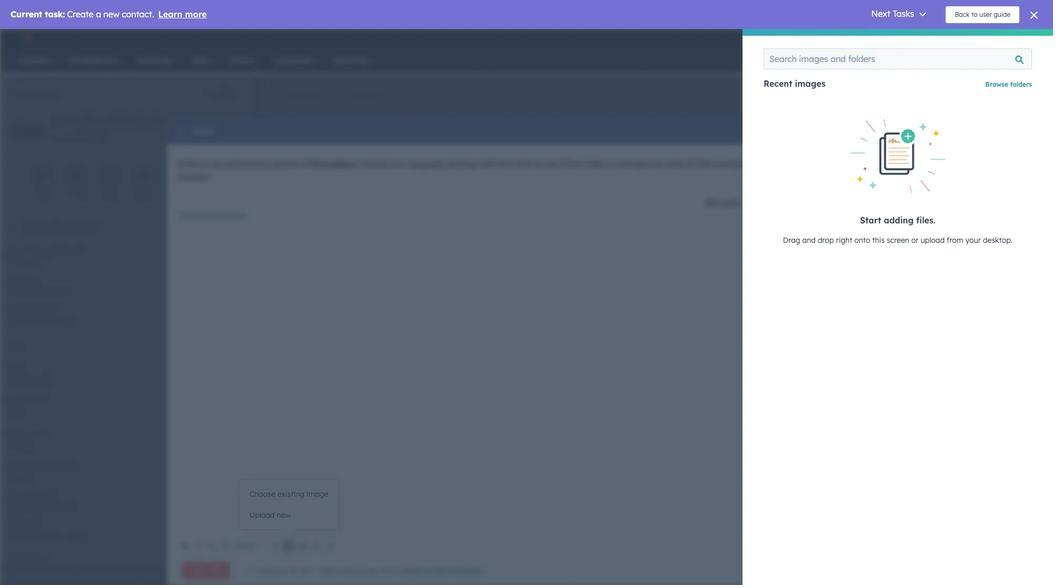 Task type: describe. For each thing, give the bounding box(es) containing it.
peterson
[[36, 317, 66, 326]]

companies
[[16, 88, 57, 98]]

call image
[[105, 173, 114, 183]]

Search search field
[[285, 382, 413, 401]]

upgrade
[[781, 34, 810, 43]]

provation design studio
[[938, 33, 1016, 42]]

logo
[[825, 185, 841, 195]]

i
[[358, 159, 362, 169]]

marketplaces button
[[841, 29, 863, 46]]

annual
[[11, 491, 31, 499]]

to-
[[289, 567, 301, 577]]

close dialog image
[[855, 128, 863, 137]]

company domain name caa.com
[[11, 247, 82, 266]]

hubspot link
[[13, 31, 39, 44]]

provation inside popup button
[[938, 33, 969, 42]]

Search HubSpot search field
[[898, 51, 1027, 69]]

of right "number"
[[37, 462, 43, 470]]

0 horizontal spatial to
[[337, 567, 344, 577]]

add for add button corresponding to deals
[[744, 484, 756, 492]]

help button
[[865, 29, 883, 46]]

1 vertical spatial revenue
[[33, 491, 56, 499]]

card
[[825, 199, 841, 209]]

create for a
[[258, 567, 281, 577]]

a right set
[[403, 159, 408, 169]]

choose existing image
[[250, 490, 329, 500]]

lead
[[514, 162, 531, 172]]

proud
[[213, 159, 236, 169]]

a right 'is'
[[207, 159, 211, 169]]

in 3 business days (friday)
[[381, 567, 482, 577]]

company
[[63, 223, 97, 232]]

to-do
[[289, 567, 311, 577]]

up
[[368, 567, 377, 577]]

calling icon image
[[825, 33, 834, 43]]

lifecycle
[[494, 151, 529, 158]]

calling icon button
[[821, 31, 839, 44]]

choose
[[250, 490, 275, 500]]

task
[[320, 567, 335, 577]]

marketing.
[[716, 159, 756, 169]]

business inside "we need a new logo design we need a new c-level business card design caa brand studio"
[[791, 199, 823, 209]]

deals
[[282, 482, 306, 492]]

0 horizontal spatial business
[[238, 159, 270, 169]]

0 vertical spatial new
[[808, 185, 823, 195]]

they'd
[[566, 159, 589, 169]]

hubspot image
[[19, 31, 32, 44]]

Time zone text field
[[11, 526, 242, 547]]

employees
[[44, 462, 76, 470]]

companies link
[[8, 88, 57, 98]]

caa brand studio link
[[178, 211, 247, 221]]

we need a new logo design we need a new c-level business card design caa brand studio
[[178, 185, 868, 221]]

555-
[[833, 150, 849, 160]]

search image
[[1023, 56, 1031, 64]]

1 caa from the top
[[178, 159, 197, 169]]

task to follow up
[[318, 567, 379, 577]]

Description text field
[[11, 560, 242, 586]]

meeting
[[165, 191, 189, 199]]

of right head
[[859, 159, 866, 169]]

view
[[795, 175, 813, 184]]

lifecycle stage lead
[[494, 151, 552, 172]]

new inside upload new button
[[277, 511, 291, 521]]

1 horizontal spatial new
[[746, 199, 761, 209]]

0 vertical spatial revenue
[[829, 231, 856, 241]]

link opens in a new window image
[[86, 133, 93, 146]]

0 vertical spatial we
[[768, 185, 780, 195]]

date inside create date 10/24/2023 1:00 pm cdt
[[370, 151, 386, 158]]

overview
[[285, 91, 320, 101]]

last
[[646, 151, 663, 158]]

pm
[[380, 162, 391, 172]]

1 vertical spatial we
[[705, 199, 718, 209]]

+
[[1006, 84, 1010, 93]]

+ add button
[[1006, 82, 1027, 95]]

image
[[307, 490, 329, 500]]

choose existing image button
[[239, 484, 339, 505]]

company for company owner
[[11, 305, 39, 313]]

business inside popup button
[[399, 567, 430, 577]]

company owner
[[11, 305, 59, 313]]

actions button
[[197, 83, 245, 104]]

2 - from the left
[[681, 162, 684, 172]]

1 - from the left
[[678, 162, 681, 172]]

james peterson
[[11, 317, 66, 326]]

Annual revenue text field
[[11, 497, 242, 514]]

close image
[[1032, 42, 1041, 50]]

1 horizontal spatial caa.com
[[53, 134, 84, 143]]

caa.com inside company domain name caa.com
[[11, 257, 40, 266]]

10/24/2023
[[322, 162, 362, 172]]

to-do button
[[289, 565, 318, 578]]

Number of employees text field
[[11, 469, 242, 485]]

contacts
[[857, 175, 889, 184]]

0 vertical spatial with
[[478, 159, 495, 169]]

caa is a proud business partner of provation , i should set a quarterly meeting with their hoc to see if they'd like to reinvigorate
[[178, 159, 663, 169]]

task image
[[139, 173, 148, 183]]

entertainment
[[11, 288, 60, 297]]

a left c-
[[740, 199, 744, 209]]

marketplaces image
[[847, 34, 857, 43]]

notifications image
[[904, 34, 914, 43]]

james peterson image
[[927, 33, 936, 42]]

add inside button
[[1013, 84, 1027, 93]]

martinsheen@gmail.com link
[[802, 135, 894, 147]]

view associated contacts
[[795, 175, 889, 184]]

+1 (223) 555-1235 button
[[802, 148, 866, 161]]

hoc
[[517, 159, 533, 169]]

record.
[[978, 231, 1002, 241]]

meeting image
[[172, 173, 182, 183]]

owner
[[41, 305, 59, 313]]

about
[[23, 223, 45, 232]]

note
[[207, 568, 221, 575]]

is
[[199, 159, 205, 169]]

1 horizontal spatial to
[[535, 159, 543, 169]]

from
[[758, 159, 779, 169]]

settings image
[[887, 33, 896, 43]]

existing
[[277, 490, 304, 500]]

james
[[11, 317, 34, 326]]

caa.com link
[[53, 130, 95, 146]]

if
[[559, 159, 564, 169]]

contacts (1) button
[[785, 74, 1002, 103]]

in 3 business days (friday) button
[[381, 565, 489, 578]]

2 column header from the left
[[430, 403, 563, 426]]



Task type: vqa. For each thing, say whether or not it's contained in the screenshot.
Save Note button
yes



Task type: locate. For each thing, give the bounding box(es) containing it.
company up james
[[11, 305, 39, 313]]

description
[[11, 553, 45, 561]]

caa left 'is'
[[178, 159, 197, 169]]

their
[[497, 159, 515, 169], [696, 159, 714, 169]]

date inside last activity date --
[[699, 151, 715, 158]]

revenue right the
[[829, 231, 856, 241]]

1 vertical spatial design
[[843, 199, 868, 209]]

studio
[[995, 33, 1016, 42], [222, 211, 247, 221]]

1 horizontal spatial create
[[343, 151, 368, 158]]

1 horizontal spatial date
[[699, 151, 715, 158]]

(223)
[[813, 150, 831, 160]]

head
[[837, 159, 857, 169]]

1 their from the left
[[497, 159, 515, 169]]

email image
[[71, 173, 81, 183]]

0 horizontal spatial their
[[497, 159, 515, 169]]

revenue right annual
[[33, 491, 56, 499]]

in
[[381, 567, 390, 577]]

0 vertical spatial create
[[343, 151, 368, 158]]

need left c-
[[720, 199, 738, 209]]

navigation containing overview
[[270, 83, 396, 109]]

add button for tickets
[[728, 563, 763, 577]]

create left the to-
[[258, 567, 281, 577]]

note down 'note' image
[[35, 191, 50, 199]]

to right like
[[606, 159, 614, 169]]

1 vertical spatial note
[[35, 191, 50, 199]]

1 horizontal spatial provation
[[938, 33, 969, 42]]

business right proud
[[238, 159, 270, 169]]

0 vertical spatial add button
[[728, 344, 763, 357]]

2 horizontal spatial business
[[791, 199, 823, 209]]

activity
[[664, 151, 697, 158]]

more image
[[206, 173, 215, 183]]

brand
[[196, 211, 220, 221]]

email
[[68, 191, 84, 199]]

provation left i
[[311, 159, 354, 169]]

more button
[[233, 539, 263, 554]]

like
[[591, 159, 604, 169]]

save note button
[[182, 563, 230, 580]]

business down the view
[[791, 199, 823, 209]]

0 horizontal spatial note
[[35, 191, 50, 199]]

studio right the brand
[[222, 211, 247, 221]]

new down the view
[[808, 185, 823, 195]]

company
[[11, 247, 39, 255], [11, 305, 39, 313]]

2 caa from the top
[[178, 211, 194, 221]]

creative
[[53, 112, 102, 128]]

to down stage
[[535, 159, 543, 169]]

+1 (223) 555-1235
[[802, 150, 866, 160]]

0 horizontal spatial studio
[[222, 211, 247, 221]]

2 vertical spatial add button
[[728, 563, 763, 577]]

1 add button from the top
[[728, 344, 763, 357]]

1 vertical spatial create
[[258, 567, 281, 577]]

1 vertical spatial with
[[947, 231, 961, 241]]

studio inside "we need a new logo design we need a new c-level business card design caa brand studio"
[[222, 211, 247, 221]]

0 vertical spatial caa
[[178, 159, 197, 169]]

creative artists agency
[[53, 112, 192, 128]]

upgrade image
[[769, 34, 779, 43]]

1 horizontal spatial this
[[964, 231, 976, 241]]

about this company button
[[0, 213, 242, 242]]

more
[[235, 542, 254, 551]]

navigation
[[270, 83, 396, 109]]

opportunities
[[858, 231, 905, 241]]

date right activity
[[699, 151, 715, 158]]

postal code
[[11, 429, 45, 437]]

2 date from the left
[[699, 151, 715, 158]]

0 vertical spatial note
[[193, 127, 213, 137]]

2 horizontal spatial new
[[808, 185, 823, 195]]

0 vertical spatial company
[[11, 247, 39, 255]]

with
[[478, 159, 495, 169], [947, 231, 961, 241]]

business
[[238, 159, 270, 169], [791, 199, 823, 209], [399, 567, 430, 577]]

1 vertical spatial need
[[720, 199, 738, 209]]

1 vertical spatial caa.com
[[11, 257, 40, 266]]

we down marketing.
[[705, 199, 718, 209]]

days
[[432, 567, 450, 577]]

1 company from the top
[[11, 247, 39, 255]]

1 horizontal spatial studio
[[995, 33, 1016, 42]]

note image
[[38, 173, 47, 183]]

1 horizontal spatial need
[[782, 185, 800, 195]]

0 horizontal spatial this
[[48, 223, 61, 232]]

1 horizontal spatial with
[[947, 231, 961, 241]]

agency
[[148, 112, 192, 128]]

2 horizontal spatial to
[[606, 159, 614, 169]]

should
[[364, 159, 389, 169]]

do
[[301, 567, 311, 577]]

,
[[354, 159, 356, 169]]

of
[[302, 159, 309, 169], [687, 159, 694, 169], [859, 159, 866, 169], [37, 462, 43, 470]]

0 vertical spatial caa.com
[[53, 134, 84, 143]]

cdt
[[393, 162, 407, 172]]

with left the record.
[[947, 231, 961, 241]]

1 vertical spatial caa
[[178, 211, 194, 221]]

search button
[[1018, 51, 1036, 69]]

note right minimize dialog icon
[[193, 127, 213, 137]]

provation right james peterson icon
[[938, 33, 969, 42]]

create
[[343, 151, 368, 158], [258, 567, 281, 577]]

0 vertical spatial associated
[[815, 175, 855, 184]]

design right card
[[843, 199, 868, 209]]

we
[[768, 185, 780, 195], [705, 199, 718, 209]]

follow
[[346, 567, 366, 577]]

0 horizontal spatial need
[[720, 199, 738, 209]]

add button
[[728, 344, 763, 357], [728, 482, 763, 495], [728, 563, 763, 577]]

notifications button
[[900, 29, 918, 46]]

creative:
[[178, 172, 211, 182]]

their down the lifecycle
[[497, 159, 515, 169]]

0 horizontal spatial associated
[[815, 175, 855, 184]]

0 vertical spatial studio
[[995, 33, 1016, 42]]

2 their from the left
[[696, 159, 714, 169]]

upload
[[250, 511, 275, 521]]

Postal code text field
[[11, 435, 242, 456]]

save note
[[191, 568, 221, 575]]

quarterly
[[410, 159, 444, 169]]

martinsheen@gmail.com
[[802, 136, 894, 146]]

help image
[[869, 34, 879, 43]]

track
[[795, 231, 814, 241]]

caa
[[178, 159, 197, 169], [178, 211, 194, 221]]

menu
[[762, 29, 1033, 46]]

1 column header from the left
[[283, 403, 431, 426]]

caa inside "we need a new logo design we need a new c-level business card design caa brand studio"
[[178, 211, 194, 221]]

design
[[843, 185, 868, 195], [843, 199, 868, 209]]

1 date from the left
[[370, 151, 386, 158]]

2 add button from the top
[[728, 482, 763, 495]]

1 horizontal spatial business
[[399, 567, 430, 577]]

design
[[971, 33, 993, 42]]

menu item
[[818, 29, 820, 46]]

2 vertical spatial new
[[277, 511, 291, 521]]

associated right opportunities
[[907, 231, 945, 241]]

create inside create date 10/24/2023 1:00 pm cdt
[[343, 151, 368, 158]]

0 horizontal spatial revenue
[[33, 491, 56, 499]]

1 vertical spatial company
[[11, 305, 39, 313]]

the
[[816, 231, 827, 241]]

0 vertical spatial business
[[238, 159, 270, 169]]

this left the record.
[[964, 231, 976, 241]]

add button for deals
[[728, 482, 763, 495]]

a down the view
[[802, 185, 806, 195]]

mandy
[[781, 159, 807, 169]]

a left the to-
[[283, 567, 287, 577]]

State/Region text field
[[11, 402, 242, 423]]

new down choose existing image
[[277, 511, 291, 521]]

note
[[193, 127, 213, 137], [35, 191, 50, 199]]

1 horizontal spatial note
[[193, 127, 213, 137]]

(1)
[[843, 84, 852, 93]]

caret image
[[793, 87, 799, 90]]

nance,
[[809, 159, 835, 169]]

0 horizontal spatial create
[[258, 567, 281, 577]]

minimize dialog image
[[176, 128, 184, 137]]

1 horizontal spatial revenue
[[829, 231, 856, 241]]

associated up logo
[[815, 175, 855, 184]]

0 horizontal spatial new
[[277, 511, 291, 521]]

0 vertical spatial design
[[843, 185, 868, 195]]

set
[[391, 159, 401, 169]]

1 vertical spatial business
[[791, 199, 823, 209]]

associated
[[815, 175, 855, 184], [907, 231, 945, 241]]

caa.com down creative
[[53, 134, 84, 143]]

1 vertical spatial associated
[[907, 231, 945, 241]]

0 horizontal spatial provation
[[311, 159, 354, 169]]

1 horizontal spatial we
[[768, 185, 780, 195]]

about this company
[[23, 223, 97, 232]]

james peterson button
[[11, 311, 242, 328]]

1 vertical spatial provation
[[311, 159, 354, 169]]

industry
[[11, 276, 36, 284]]

with right meeting at the left of page
[[478, 159, 495, 169]]

new left c-
[[746, 199, 761, 209]]

1 vertical spatial new
[[746, 199, 761, 209]]

column header
[[283, 403, 431, 426], [430, 403, 563, 426]]

-
[[678, 162, 681, 172], [681, 162, 684, 172]]

need
[[782, 185, 800, 195], [720, 199, 738, 209]]

create a
[[258, 567, 289, 577]]

of right partner
[[302, 159, 309, 169]]

menu containing provation design studio
[[762, 29, 1033, 46]]

City text field
[[11, 369, 242, 390]]

0 horizontal spatial with
[[478, 159, 495, 169]]

to right task
[[337, 567, 344, 577]]

business right "3"
[[399, 567, 430, 577]]

1 horizontal spatial associated
[[907, 231, 945, 241]]

last activity date --
[[646, 151, 715, 172]]

level
[[772, 199, 789, 209]]

studio inside popup button
[[995, 33, 1016, 42]]

add for add button corresponding to tickets
[[744, 566, 756, 574]]

1 vertical spatial studio
[[222, 211, 247, 221]]

number of employees
[[11, 462, 76, 470]]

company for company domain name caa.com
[[11, 247, 39, 255]]

0 horizontal spatial we
[[705, 199, 718, 209]]

state/region
[[11, 396, 51, 404]]

0 vertical spatial need
[[782, 185, 800, 195]]

add for 3rd add button from the bottom of the page
[[744, 346, 756, 354]]

0 vertical spatial provation
[[938, 33, 969, 42]]

their down activity
[[696, 159, 714, 169]]

contacts
[[808, 84, 840, 93]]

0 horizontal spatial date
[[370, 151, 386, 158]]

this inside dropdown button
[[48, 223, 61, 232]]

code
[[31, 429, 45, 437]]

1 horizontal spatial their
[[696, 159, 714, 169]]

+ add
[[1006, 84, 1027, 93]]

company inside company domain name caa.com
[[11, 247, 39, 255]]

this right about
[[48, 223, 61, 232]]

company down about
[[11, 247, 39, 255]]

track the revenue opportunities associated with this record.
[[795, 231, 1002, 241]]

partner
[[272, 159, 300, 169]]

dialog
[[743, 29, 1053, 586]]

need up level
[[782, 185, 800, 195]]

create up ,
[[343, 151, 368, 158]]

studio right design
[[995, 33, 1016, 42]]

2 company from the top
[[11, 305, 39, 313]]

view associated contacts link
[[795, 173, 889, 186]]

create for date
[[343, 151, 368, 158]]

caa.com up industry
[[11, 257, 40, 266]]

1 design from the top
[[843, 185, 868, 195]]

of down activity
[[687, 159, 694, 169]]

0 horizontal spatial caa.com
[[11, 257, 40, 266]]

meeting
[[446, 159, 476, 169]]

their inside some of their marketing. from mandy nance, head of creative:
[[696, 159, 714, 169]]

2 vertical spatial business
[[399, 567, 430, 577]]

we up c-
[[768, 185, 780, 195]]

c-
[[763, 199, 772, 209]]

2 design from the top
[[843, 199, 868, 209]]

save
[[191, 568, 206, 575]]

3 add button from the top
[[728, 563, 763, 577]]

caa left the brand
[[178, 211, 194, 221]]

design down view associated contacts
[[843, 185, 868, 195]]

activities
[[350, 91, 381, 101]]

some
[[665, 159, 685, 169]]

+1
[[802, 150, 810, 160]]

1 vertical spatial add button
[[728, 482, 763, 495]]

date up should
[[370, 151, 386, 158]]



